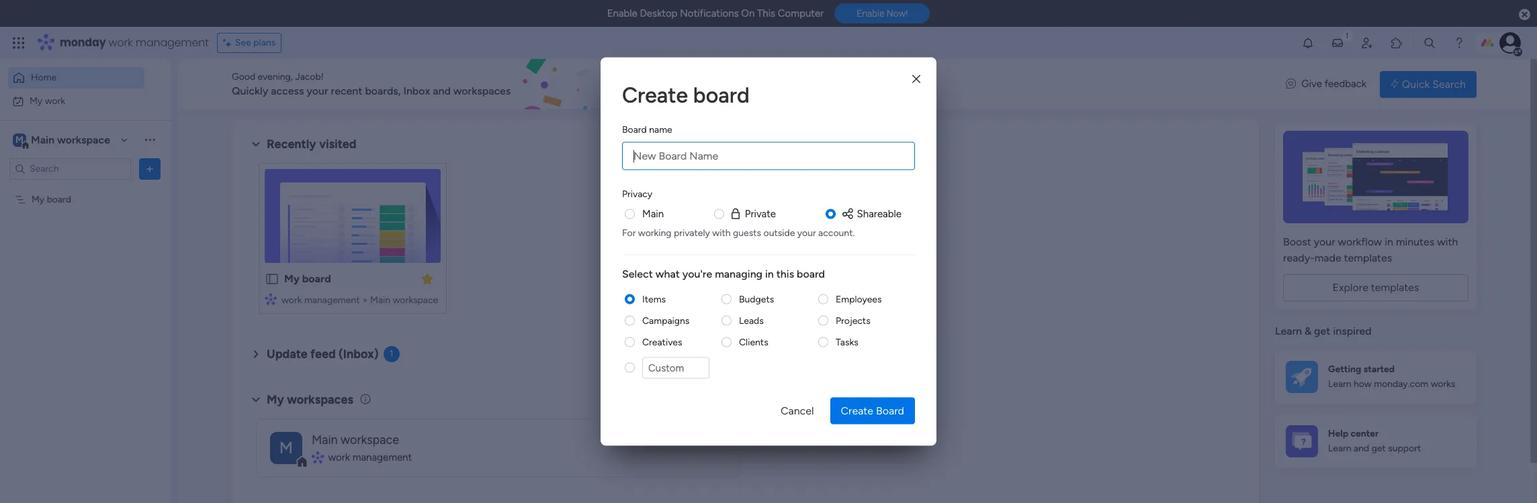 Task type: vqa. For each thing, say whether or not it's contained in the screenshot.
the top Item 1
no



Task type: locate. For each thing, give the bounding box(es) containing it.
boost your workflow in minutes with ready-made templates
[[1283, 236, 1458, 265]]

component image right workspace image
[[312, 452, 323, 464]]

learn left the &
[[1275, 325, 1302, 338]]

0 horizontal spatial in
[[765, 267, 774, 280]]

and down center
[[1354, 444, 1369, 455]]

get inside the help center learn and get support
[[1372, 444, 1386, 455]]

component image for work management
[[312, 452, 323, 464]]

1 horizontal spatial workspaces
[[453, 85, 511, 97]]

0 vertical spatial workspace
[[57, 133, 110, 146]]

with
[[712, 227, 731, 238], [1437, 236, 1458, 249]]

learn for getting
[[1328, 379, 1351, 390]]

workspace down remove from favorites image on the left bottom
[[393, 295, 438, 306]]

in inside boost your workflow in minutes with ready-made templates
[[1385, 236, 1393, 249]]

invite members image
[[1360, 36, 1374, 50]]

close image
[[912, 74, 920, 84]]

0 horizontal spatial board
[[622, 124, 647, 135]]

create board
[[841, 405, 904, 418]]

templates down workflow
[[1344, 252, 1392, 265]]

m for workspace image
[[279, 438, 293, 458]]

board inside my board list box
[[47, 194, 71, 205]]

1 vertical spatial workspace
[[393, 295, 438, 306]]

component image for work management > main workspace
[[265, 293, 277, 305]]

v2 bolt switch image
[[1391, 77, 1399, 92]]

campaigns
[[642, 315, 690, 327]]

learn down getting
[[1328, 379, 1351, 390]]

my
[[30, 95, 42, 106], [32, 194, 44, 205], [284, 273, 300, 286], [267, 393, 284, 408]]

creatives
[[642, 337, 682, 348]]

main workspace up work management
[[312, 433, 399, 448]]

outside
[[764, 227, 795, 238]]

work inside button
[[45, 95, 65, 106]]

enable for enable desktop notifications on this computer
[[607, 7, 637, 19]]

in inside heading
[[765, 267, 774, 280]]

your right outside
[[797, 227, 816, 238]]

monday.com
[[1374, 379, 1428, 390]]

1 horizontal spatial component image
[[312, 452, 323, 464]]

main right workspace icon at the left top of page
[[31, 133, 54, 146]]

main right >
[[370, 295, 390, 306]]

templates right explore
[[1371, 281, 1419, 294]]

enable for enable now!
[[857, 8, 884, 19]]

this
[[776, 267, 794, 280]]

getting
[[1328, 364, 1361, 375]]

2 vertical spatial management
[[352, 452, 412, 464]]

0 vertical spatial m
[[15, 134, 23, 145]]

component image
[[265, 293, 277, 305], [312, 452, 323, 464]]

budgets
[[739, 294, 774, 305]]

2 vertical spatial learn
[[1328, 444, 1351, 455]]

create board
[[622, 82, 750, 108]]

0 vertical spatial in
[[1385, 236, 1393, 249]]

templates
[[1344, 252, 1392, 265], [1371, 281, 1419, 294]]

0 vertical spatial templates
[[1344, 252, 1392, 265]]

1 horizontal spatial with
[[1437, 236, 1458, 249]]

items
[[642, 294, 666, 305]]

0 vertical spatial board
[[622, 124, 647, 135]]

1 horizontal spatial board
[[876, 405, 904, 418]]

enable left 'desktop'
[[607, 7, 637, 19]]

1 vertical spatial management
[[304, 295, 360, 306]]

main workspace up "search in workspace" field
[[31, 133, 110, 146]]

with inside "privacy" element
[[712, 227, 731, 238]]

1 horizontal spatial in
[[1385, 236, 1393, 249]]

ready-
[[1283, 252, 1315, 265]]

close recently visited image
[[248, 136, 264, 153]]

1 horizontal spatial your
[[797, 227, 816, 238]]

what
[[655, 267, 680, 280]]

workspace selection element
[[13, 132, 112, 149]]

0 horizontal spatial with
[[712, 227, 731, 238]]

help center learn and get support
[[1328, 428, 1421, 455]]

my right public board icon
[[284, 273, 300, 286]]

my board right public board icon
[[284, 273, 331, 286]]

work down home
[[45, 95, 65, 106]]

in
[[1385, 236, 1393, 249], [765, 267, 774, 280]]

create up the name
[[622, 82, 688, 108]]

workspaces right inbox at the top of page
[[453, 85, 511, 97]]

management for work management > main workspace
[[304, 295, 360, 306]]

1 vertical spatial m
[[279, 438, 293, 458]]

with left the guests
[[712, 227, 731, 238]]

management for work management
[[352, 452, 412, 464]]

create inside heading
[[622, 82, 688, 108]]

my work
[[30, 95, 65, 106]]

0 vertical spatial workspaces
[[453, 85, 511, 97]]

m for workspace icon at the left top of page
[[15, 134, 23, 145]]

started
[[1364, 364, 1395, 375]]

1 horizontal spatial main workspace
[[312, 433, 399, 448]]

workspaces down update feed (inbox)
[[287, 393, 353, 408]]

visited
[[319, 137, 356, 152]]

0 horizontal spatial my board
[[32, 194, 71, 205]]

my down "search in workspace" field
[[32, 194, 44, 205]]

works
[[1431, 379, 1456, 390]]

your
[[307, 85, 328, 97], [797, 227, 816, 238], [1314, 236, 1335, 249]]

1 vertical spatial my board
[[284, 273, 331, 286]]

in left minutes
[[1385, 236, 1393, 249]]

main workspace
[[31, 133, 110, 146], [312, 433, 399, 448]]

shareable
[[857, 208, 902, 220]]

my board
[[32, 194, 71, 205], [284, 273, 331, 286]]

your up made
[[1314, 236, 1335, 249]]

on
[[741, 7, 755, 19]]

management
[[136, 35, 209, 50], [304, 295, 360, 306], [352, 452, 412, 464]]

enable inside button
[[857, 8, 884, 19]]

enable left now!
[[857, 8, 884, 19]]

learn down help
[[1328, 444, 1351, 455]]

with right minutes
[[1437, 236, 1458, 249]]

0 horizontal spatial component image
[[265, 293, 277, 305]]

get down center
[[1372, 444, 1386, 455]]

enable
[[607, 7, 637, 19], [857, 8, 884, 19]]

and right inbox at the top of page
[[433, 85, 451, 97]]

1 horizontal spatial enable
[[857, 8, 884, 19]]

your down jacob!
[[307, 85, 328, 97]]

main button
[[642, 207, 664, 222]]

0 horizontal spatial main workspace
[[31, 133, 110, 146]]

option
[[0, 187, 171, 190]]

for
[[622, 227, 636, 238]]

1 vertical spatial workspaces
[[287, 393, 353, 408]]

1 horizontal spatial m
[[279, 438, 293, 458]]

1 vertical spatial learn
[[1328, 379, 1351, 390]]

component image down public board icon
[[265, 293, 277, 305]]

home button
[[8, 67, 144, 89]]

1 vertical spatial board
[[876, 405, 904, 418]]

1 vertical spatial get
[[1372, 444, 1386, 455]]

inbox image
[[1331, 36, 1344, 50]]

leads
[[739, 315, 764, 327]]

privacy element
[[622, 207, 915, 239]]

0 vertical spatial and
[[433, 85, 451, 97]]

and inside the help center learn and get support
[[1354, 444, 1369, 455]]

support
[[1388, 444, 1421, 455]]

0 horizontal spatial and
[[433, 85, 451, 97]]

0 horizontal spatial workspaces
[[287, 393, 353, 408]]

workspace
[[57, 133, 110, 146], [393, 295, 438, 306], [341, 433, 399, 448]]

workspace up "search in workspace" field
[[57, 133, 110, 146]]

workspaces
[[453, 85, 511, 97], [287, 393, 353, 408]]

0 vertical spatial component image
[[265, 293, 277, 305]]

learn
[[1275, 325, 1302, 338], [1328, 379, 1351, 390], [1328, 444, 1351, 455]]

main up working
[[642, 208, 664, 220]]

0 horizontal spatial enable
[[607, 7, 637, 19]]

my board inside list box
[[32, 194, 71, 205]]

and
[[433, 85, 451, 97], [1354, 444, 1369, 455]]

m
[[15, 134, 23, 145], [279, 438, 293, 458]]

work right monday
[[109, 35, 133, 50]]

1 horizontal spatial and
[[1354, 444, 1369, 455]]

name
[[649, 124, 672, 135]]

my board down "search in workspace" field
[[32, 194, 71, 205]]

my down home
[[30, 95, 42, 106]]

1 vertical spatial templates
[[1371, 281, 1419, 294]]

2 horizontal spatial your
[[1314, 236, 1335, 249]]

board name
[[622, 124, 672, 135]]

in left this
[[765, 267, 774, 280]]

create right cancel on the bottom of the page
[[841, 405, 873, 418]]

enable now!
[[857, 8, 908, 19]]

m inside workspace image
[[279, 438, 293, 458]]

workspaces inside good evening, jacob! quickly access your recent boards, inbox and workspaces
[[453, 85, 511, 97]]

remove from favorites image
[[421, 272, 434, 286]]

1 vertical spatial and
[[1354, 444, 1369, 455]]

get
[[1314, 325, 1331, 338], [1372, 444, 1386, 455]]

0 vertical spatial create
[[622, 82, 688, 108]]

create inside button
[[841, 405, 873, 418]]

1 vertical spatial component image
[[312, 452, 323, 464]]

0 vertical spatial main workspace
[[31, 133, 110, 146]]

workspace up work management
[[341, 433, 399, 448]]

0 horizontal spatial create
[[622, 82, 688, 108]]

0 horizontal spatial your
[[307, 85, 328, 97]]

main workspace inside the workspace selection element
[[31, 133, 110, 146]]

0 vertical spatial my board
[[32, 194, 71, 205]]

create for create board
[[622, 82, 688, 108]]

my right close my workspaces image
[[267, 393, 284, 408]]

1 vertical spatial create
[[841, 405, 873, 418]]

cancel button
[[770, 398, 825, 425]]

0 horizontal spatial m
[[15, 134, 23, 145]]

0 vertical spatial get
[[1314, 325, 1331, 338]]

Custom field
[[642, 357, 709, 379]]

inspired
[[1333, 325, 1372, 338]]

notifications image
[[1301, 36, 1315, 50]]

learn inside the help center learn and get support
[[1328, 444, 1351, 455]]

templates inside button
[[1371, 281, 1419, 294]]

notifications
[[680, 7, 739, 19]]

help
[[1328, 428, 1348, 440]]

create
[[622, 82, 688, 108], [841, 405, 873, 418]]

managing
[[715, 267, 763, 280]]

m inside workspace icon
[[15, 134, 23, 145]]

my work button
[[8, 90, 144, 112]]

board inside heading
[[622, 124, 647, 135]]

your inside boost your workflow in minutes with ready-made templates
[[1314, 236, 1335, 249]]

explore
[[1333, 281, 1368, 294]]

1 horizontal spatial get
[[1372, 444, 1386, 455]]

1 vertical spatial in
[[765, 267, 774, 280]]

monday work management
[[60, 35, 209, 50]]

work management > main workspace
[[281, 295, 438, 306]]

board inside create board heading
[[693, 82, 750, 108]]

learn inside getting started learn how monday.com works
[[1328, 379, 1351, 390]]

now!
[[887, 8, 908, 19]]

1 horizontal spatial create
[[841, 405, 873, 418]]

get right the &
[[1314, 325, 1331, 338]]

work right workspace image
[[328, 452, 350, 464]]

close my workspaces image
[[248, 392, 264, 408]]

Search in workspace field
[[28, 161, 112, 177]]

help center element
[[1275, 415, 1477, 469]]

see plans button
[[217, 33, 282, 53]]



Task type: describe. For each thing, give the bounding box(es) containing it.
select product image
[[12, 36, 26, 50]]

account.
[[818, 227, 855, 238]]

quickly
[[232, 85, 268, 97]]

>
[[362, 295, 368, 306]]

(inbox)
[[339, 347, 379, 362]]

desktop
[[640, 7, 678, 19]]

see plans
[[235, 37, 276, 48]]

tasks
[[836, 337, 858, 348]]

0 vertical spatial learn
[[1275, 325, 1302, 338]]

privately
[[674, 227, 710, 238]]

select what you're managing in this board
[[622, 267, 825, 280]]

feed
[[310, 347, 336, 362]]

employees
[[836, 294, 882, 305]]

good
[[232, 71, 255, 83]]

update feed (inbox)
[[267, 347, 379, 362]]

2 vertical spatial workspace
[[341, 433, 399, 448]]

search everything image
[[1423, 36, 1436, 50]]

good evening, jacob! quickly access your recent boards, inbox and workspaces
[[232, 71, 511, 97]]

work up update
[[281, 295, 302, 306]]

explore templates
[[1333, 281, 1419, 294]]

getting started learn how monday.com works
[[1328, 364, 1456, 390]]

workflow
[[1338, 236, 1382, 249]]

0 vertical spatial management
[[136, 35, 209, 50]]

clients
[[739, 337, 768, 348]]

help image
[[1452, 36, 1466, 50]]

home
[[31, 72, 57, 83]]

create board button
[[830, 398, 915, 425]]

work management
[[328, 452, 412, 464]]

private
[[745, 208, 776, 220]]

1
[[389, 349, 393, 360]]

main inside "privacy" element
[[642, 208, 664, 220]]

your inside "privacy" element
[[797, 227, 816, 238]]

jacob!
[[295, 71, 324, 83]]

jacob simon image
[[1499, 32, 1521, 54]]

update
[[267, 347, 308, 362]]

recently
[[267, 137, 316, 152]]

select what you're managing in this board heading
[[622, 266, 915, 282]]

my board list box
[[0, 185, 171, 392]]

quick search button
[[1380, 71, 1477, 98]]

this
[[757, 7, 775, 19]]

dapulse close image
[[1519, 8, 1530, 21]]

public board image
[[265, 272, 279, 287]]

plans
[[253, 37, 276, 48]]

cancel
[[781, 405, 814, 418]]

1 image
[[1341, 28, 1353, 43]]

privacy
[[622, 188, 652, 200]]

see
[[235, 37, 251, 48]]

how
[[1354, 379, 1372, 390]]

main right workspace image
[[312, 433, 338, 448]]

made
[[1315, 252, 1341, 265]]

access
[[271, 85, 304, 97]]

private button
[[729, 207, 776, 222]]

minutes
[[1396, 236, 1435, 249]]

computer
[[778, 7, 824, 19]]

guests
[[733, 227, 761, 238]]

getting started element
[[1275, 350, 1477, 404]]

give feedback
[[1301, 78, 1367, 90]]

evening,
[[258, 71, 293, 83]]

workspace image
[[270, 432, 302, 465]]

&
[[1305, 325, 1312, 338]]

monday
[[60, 35, 106, 50]]

projects
[[836, 315, 870, 327]]

boards,
[[365, 85, 401, 97]]

learn for help
[[1328, 444, 1351, 455]]

quick
[[1402, 78, 1430, 90]]

workspace image
[[13, 133, 26, 147]]

enable desktop notifications on this computer
[[607, 7, 824, 19]]

search
[[1432, 78, 1466, 90]]

board inside select what you're managing in this board heading
[[797, 267, 825, 280]]

select
[[622, 267, 653, 280]]

Board name field
[[622, 142, 915, 170]]

my workspaces
[[267, 393, 353, 408]]

learn & get inspired
[[1275, 325, 1372, 338]]

explore templates button
[[1283, 275, 1469, 302]]

board inside button
[[876, 405, 904, 418]]

templates image image
[[1287, 131, 1465, 224]]

my inside button
[[30, 95, 42, 106]]

recent
[[331, 85, 362, 97]]

give
[[1301, 78, 1322, 90]]

privacy heading
[[622, 187, 652, 201]]

v2 user feedback image
[[1286, 77, 1296, 92]]

center
[[1351, 428, 1379, 440]]

shareable button
[[841, 207, 902, 222]]

inbox
[[403, 85, 430, 97]]

your inside good evening, jacob! quickly access your recent boards, inbox and workspaces
[[307, 85, 328, 97]]

0 horizontal spatial get
[[1314, 325, 1331, 338]]

my inside list box
[[32, 194, 44, 205]]

templates inside boost your workflow in minutes with ready-made templates
[[1344, 252, 1392, 265]]

board name heading
[[622, 123, 672, 137]]

create board heading
[[622, 79, 915, 111]]

apps image
[[1390, 36, 1403, 50]]

open update feed (inbox) image
[[248, 347, 264, 363]]

1 horizontal spatial my board
[[284, 273, 331, 286]]

main inside the workspace selection element
[[31, 133, 54, 146]]

enable now! button
[[835, 4, 930, 24]]

select what you're managing in this board option group
[[622, 293, 915, 387]]

create for create board
[[841, 405, 873, 418]]

you're
[[682, 267, 712, 280]]

working
[[638, 227, 672, 238]]

feedback
[[1325, 78, 1367, 90]]

for working privately with guests outside your account.
[[622, 227, 855, 238]]

with inside boost your workflow in minutes with ready-made templates
[[1437, 236, 1458, 249]]

recently visited
[[267, 137, 356, 152]]

and inside good evening, jacob! quickly access your recent boards, inbox and workspaces
[[433, 85, 451, 97]]

quick search
[[1402, 78, 1466, 90]]

1 vertical spatial main workspace
[[312, 433, 399, 448]]

boost
[[1283, 236, 1311, 249]]



